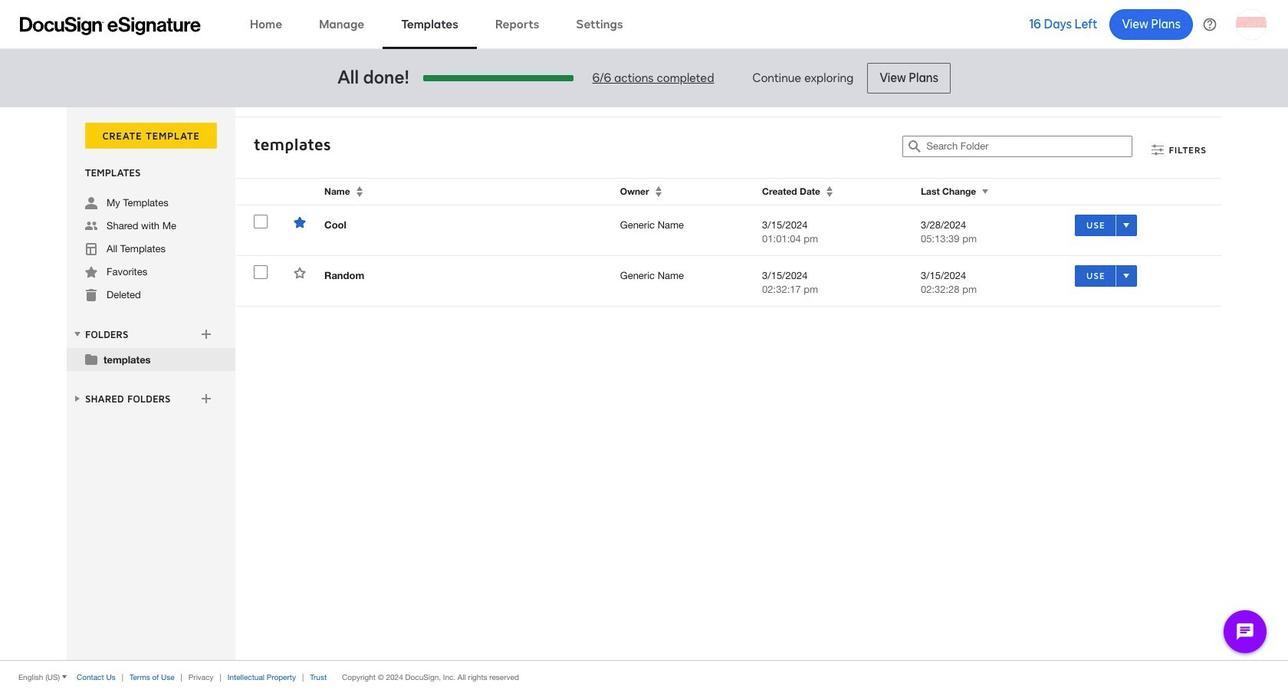 Task type: vqa. For each thing, say whether or not it's contained in the screenshot.
trash IMAGE
yes



Task type: describe. For each thing, give the bounding box(es) containing it.
your uploaded profile image image
[[1236, 9, 1267, 39]]

add random to favorites image
[[294, 267, 306, 279]]

remove cool from favorites image
[[294, 216, 306, 229]]



Task type: locate. For each thing, give the bounding box(es) containing it.
user image
[[85, 197, 97, 209]]

templates image
[[85, 243, 97, 255]]

folder image
[[85, 353, 97, 365]]

more info region
[[0, 660, 1288, 693]]

docusign esignature image
[[20, 16, 201, 35]]

shared image
[[85, 220, 97, 232]]

view shared folders image
[[71, 393, 84, 405]]

secondary navigation region
[[67, 107, 1225, 660]]

trash image
[[85, 289, 97, 301]]

star filled image
[[85, 266, 97, 278]]

view folders image
[[71, 328, 84, 340]]

Search Folder text field
[[927, 136, 1132, 156]]



